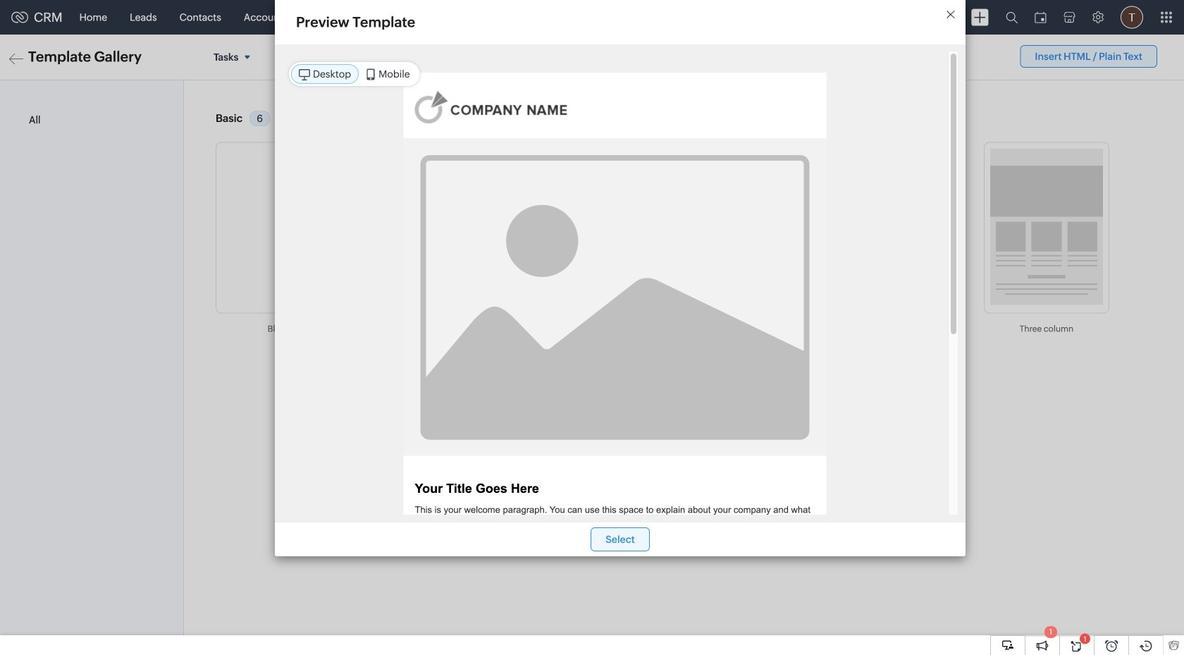 Task type: locate. For each thing, give the bounding box(es) containing it.
2 not loaded image from the left
[[376, 149, 489, 305]]

5 not loaded image from the left
[[837, 149, 950, 305]]

calendar image
[[1035, 12, 1047, 23]]

1 not loaded image from the left
[[222, 149, 335, 305]]

not loaded image
[[222, 149, 335, 305], [376, 149, 489, 305], [530, 149, 642, 305], [683, 149, 796, 305], [837, 149, 950, 305], [991, 149, 1104, 305]]

search element
[[998, 0, 1027, 35]]

None button
[[591, 527, 650, 551]]



Task type: vqa. For each thing, say whether or not it's contained in the screenshot.
fifth not loaded image
yes



Task type: describe. For each thing, give the bounding box(es) containing it.
create menu element
[[963, 0, 998, 34]]

4 not loaded image from the left
[[683, 149, 796, 305]]

create menu image
[[972, 9, 989, 26]]

search image
[[1006, 11, 1018, 23]]

logo image
[[11, 12, 28, 23]]

3 not loaded image from the left
[[530, 149, 642, 305]]

6 not loaded image from the left
[[991, 149, 1104, 305]]



